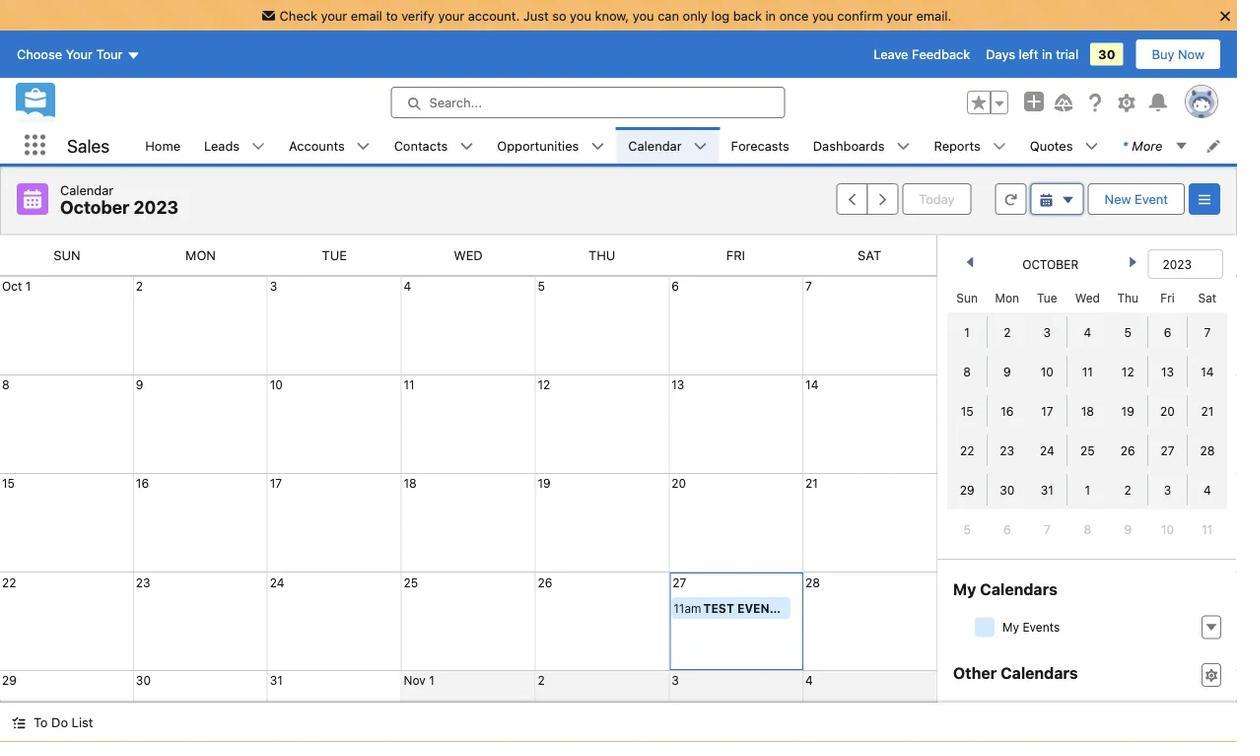 Task type: describe. For each thing, give the bounding box(es) containing it.
other calendars
[[954, 664, 1079, 683]]

17 button
[[270, 476, 282, 490]]

26 inside grid
[[1121, 444, 1136, 458]]

accounts link
[[277, 127, 357, 164]]

0 horizontal spatial 10
[[270, 378, 283, 392]]

calendar link
[[617, 127, 694, 164]]

oct 1 button
[[2, 279, 31, 293]]

* more
[[1123, 138, 1163, 153]]

buy
[[1153, 47, 1175, 62]]

forecasts
[[731, 138, 790, 153]]

other
[[954, 664, 998, 683]]

1 vertical spatial october
[[1023, 257, 1079, 271]]

my events
[[1003, 621, 1061, 635]]

16 inside grid
[[1001, 404, 1014, 418]]

1 vertical spatial 31
[[270, 674, 283, 688]]

2 vertical spatial 7
[[1044, 523, 1051, 537]]

leave
[[874, 47, 909, 62]]

1 vertical spatial 15
[[2, 476, 15, 490]]

0 horizontal spatial 20
[[672, 476, 687, 490]]

to do list button
[[0, 703, 105, 743]]

1 horizontal spatial 9
[[1004, 365, 1012, 379]]

16 button
[[136, 476, 149, 490]]

grid containing sun
[[948, 283, 1228, 549]]

just
[[524, 8, 549, 23]]

1 horizontal spatial 11
[[1083, 365, 1094, 379]]

0 horizontal spatial 11
[[404, 378, 415, 392]]

account.
[[468, 8, 520, 23]]

wed inside grid
[[1076, 291, 1101, 305]]

my calendars
[[954, 580, 1058, 599]]

11am
[[674, 602, 702, 615]]

2 horizontal spatial 9
[[1125, 523, 1132, 537]]

dashboards
[[814, 138, 885, 153]]

your
[[66, 47, 93, 62]]

left
[[1019, 47, 1039, 62]]

20 button
[[672, 476, 687, 490]]

list
[[72, 716, 93, 730]]

0 horizontal spatial 13
[[672, 378, 685, 392]]

nov
[[404, 674, 426, 688]]

2 horizontal spatial 8
[[1084, 523, 1092, 537]]

accounts
[[289, 138, 345, 153]]

reports link
[[923, 127, 993, 164]]

days left in trial
[[987, 47, 1079, 62]]

31 button
[[270, 674, 283, 688]]

hide items image
[[976, 618, 995, 638]]

dashboards list item
[[802, 127, 923, 164]]

1 vertical spatial group
[[837, 183, 899, 215]]

calendar for calendar
[[629, 138, 682, 153]]

0 horizontal spatial 14
[[806, 378, 819, 392]]

1 vertical spatial 6
[[1165, 326, 1172, 339]]

event
[[738, 602, 778, 615]]

today
[[920, 192, 955, 207]]

calendars for my calendars
[[981, 580, 1058, 599]]

1 horizontal spatial mon
[[996, 291, 1020, 305]]

new
[[1105, 192, 1132, 207]]

trial
[[1057, 47, 1079, 62]]

1 horizontal spatial 14
[[1202, 365, 1215, 379]]

2 horizontal spatial 5
[[1125, 326, 1132, 339]]

new event button
[[1089, 183, 1186, 215]]

oct 1
[[2, 279, 31, 293]]

18 button
[[404, 476, 417, 490]]

opportunities
[[497, 138, 579, 153]]

5 button
[[538, 279, 545, 293]]

0 horizontal spatial 23
[[136, 576, 151, 590]]

calendar list item
[[617, 127, 720, 164]]

12 button
[[538, 378, 551, 392]]

0 vertical spatial 4 button
[[404, 279, 412, 293]]

0 horizontal spatial 16
[[136, 476, 149, 490]]

29 inside grid
[[960, 483, 975, 497]]

quotes list item
[[1019, 127, 1111, 164]]

1 horizontal spatial group
[[968, 91, 1009, 114]]

11 button
[[404, 378, 415, 392]]

28 button
[[806, 576, 821, 590]]

forecasts link
[[720, 127, 802, 164]]

search...
[[430, 95, 482, 110]]

0 horizontal spatial 5
[[538, 279, 545, 293]]

home link
[[133, 127, 192, 164]]

0 vertical spatial 3 button
[[270, 279, 277, 293]]

1 vertical spatial 26
[[538, 576, 553, 590]]

0 vertical spatial fri
[[727, 248, 746, 263]]

test event link
[[704, 602, 781, 615]]

15 button
[[2, 476, 15, 490]]

19 inside grid
[[1122, 404, 1135, 418]]

home
[[145, 138, 181, 153]]

buy now button
[[1136, 39, 1222, 70]]

choose
[[17, 47, 62, 62]]

*
[[1123, 138, 1129, 153]]

0 vertical spatial 23
[[1001, 444, 1015, 458]]

only
[[683, 8, 708, 23]]

1 vertical spatial 3 button
[[672, 674, 679, 688]]

21 inside grid
[[1202, 404, 1214, 418]]

test
[[704, 602, 735, 615]]

event
[[1135, 192, 1169, 207]]

contacts link
[[382, 127, 460, 164]]

choose your tour button
[[16, 39, 142, 70]]

know,
[[595, 8, 629, 23]]

sales
[[67, 135, 110, 156]]

text default image inside contacts list item
[[460, 140, 474, 153]]

oct
[[2, 279, 22, 293]]

2 horizontal spatial 11
[[1203, 523, 1214, 537]]

0 horizontal spatial 21
[[806, 476, 819, 490]]

choose your tour
[[17, 47, 123, 62]]

1 horizontal spatial 10
[[1041, 365, 1054, 379]]

so
[[553, 8, 567, 23]]

2 you from the left
[[633, 8, 655, 23]]

17 inside grid
[[1042, 404, 1054, 418]]

1 horizontal spatial 8
[[964, 365, 972, 379]]

0 vertical spatial thu
[[589, 248, 616, 263]]

fri inside grid
[[1161, 291, 1175, 305]]

1 horizontal spatial 2 button
[[538, 674, 545, 688]]

0 vertical spatial mon
[[186, 248, 216, 263]]

do
[[51, 716, 68, 730]]

text default image for opportunities
[[591, 140, 605, 153]]

verify
[[402, 8, 435, 23]]

sun inside grid
[[957, 291, 978, 305]]

more
[[1133, 138, 1163, 153]]

15 inside grid
[[961, 404, 974, 418]]

my for my calendars
[[954, 580, 977, 599]]

email
[[351, 8, 383, 23]]

quotes
[[1031, 138, 1074, 153]]

to do list
[[34, 716, 93, 730]]

2 horizontal spatial 10
[[1162, 523, 1175, 537]]

reports
[[935, 138, 981, 153]]

0 vertical spatial sun
[[53, 248, 80, 263]]

3 you from the left
[[813, 8, 834, 23]]

tue inside grid
[[1038, 291, 1058, 305]]

1 horizontal spatial 6
[[1004, 523, 1012, 537]]

0 vertical spatial 6
[[672, 279, 680, 293]]

10 button
[[270, 378, 283, 392]]

dashboards link
[[802, 127, 897, 164]]

1 vertical spatial thu
[[1118, 291, 1139, 305]]

6 button
[[672, 279, 680, 293]]

0 horizontal spatial 25
[[404, 576, 418, 590]]

once
[[780, 8, 809, 23]]

1 vertical spatial 18
[[404, 476, 417, 490]]

my for my events
[[1003, 621, 1020, 635]]

0 vertical spatial wed
[[454, 248, 483, 263]]

7 button
[[806, 279, 813, 293]]

0 horizontal spatial 2 button
[[136, 279, 143, 293]]

0 horizontal spatial in
[[766, 8, 776, 23]]

0 vertical spatial tue
[[322, 248, 347, 263]]

contacts
[[394, 138, 448, 153]]

0 vertical spatial 31
[[1041, 483, 1054, 497]]

leads link
[[192, 127, 252, 164]]

14 button
[[806, 378, 819, 392]]

0 horizontal spatial 30
[[136, 674, 151, 688]]

nov 1 button
[[404, 674, 435, 688]]



Task type: locate. For each thing, give the bounding box(es) containing it.
3 button
[[270, 279, 277, 293], [672, 674, 679, 688]]

22 inside grid
[[961, 444, 975, 458]]

24 inside grid
[[1041, 444, 1055, 458]]

11
[[1083, 365, 1094, 379], [404, 378, 415, 392], [1203, 523, 1214, 537]]

2 button down 26 button
[[538, 674, 545, 688]]

10
[[1041, 365, 1054, 379], [270, 378, 283, 392], [1162, 523, 1175, 537]]

search... button
[[391, 87, 786, 118]]

1 vertical spatial 24
[[270, 576, 285, 590]]

2023
[[134, 197, 179, 218]]

log
[[712, 8, 730, 23]]

0 horizontal spatial 12
[[538, 378, 551, 392]]

1 your from the left
[[321, 8, 347, 23]]

0 horizontal spatial wed
[[454, 248, 483, 263]]

leads
[[204, 138, 240, 153]]

1 vertical spatial 28
[[806, 576, 821, 590]]

calendars for other calendars
[[1001, 664, 1079, 683]]

1 vertical spatial 27
[[673, 576, 687, 590]]

1 horizontal spatial tue
[[1038, 291, 1058, 305]]

0 vertical spatial 24
[[1041, 444, 1055, 458]]

6
[[672, 279, 680, 293], [1165, 326, 1172, 339], [1004, 523, 1012, 537]]

1 vertical spatial 19
[[538, 476, 551, 490]]

0 horizontal spatial october
[[60, 197, 130, 218]]

0 horizontal spatial sun
[[53, 248, 80, 263]]

2 vertical spatial 30
[[136, 674, 151, 688]]

21 button
[[806, 476, 819, 490]]

calendar
[[629, 138, 682, 153], [60, 182, 114, 197]]

text default image inside calendar list item
[[694, 140, 708, 153]]

days
[[987, 47, 1016, 62]]

3 your from the left
[[887, 8, 913, 23]]

0 vertical spatial 2 button
[[136, 279, 143, 293]]

1 vertical spatial 23
[[136, 576, 151, 590]]

1 horizontal spatial 5
[[964, 523, 971, 537]]

8
[[964, 365, 972, 379], [2, 378, 10, 392], [1084, 523, 1092, 537]]

0 vertical spatial 19
[[1122, 404, 1135, 418]]

1 horizontal spatial 26
[[1121, 444, 1136, 458]]

19 button
[[538, 476, 551, 490]]

0 horizontal spatial 29
[[2, 674, 17, 688]]

25 button
[[404, 576, 418, 590]]

18 inside grid
[[1082, 404, 1095, 418]]

20 inside grid
[[1161, 404, 1176, 418]]

0 horizontal spatial 6
[[672, 279, 680, 293]]

0 vertical spatial in
[[766, 8, 776, 23]]

1 vertical spatial sat
[[1199, 291, 1217, 305]]

reports list item
[[923, 127, 1019, 164]]

in right back at the right top of the page
[[766, 8, 776, 23]]

1 vertical spatial calendars
[[1001, 664, 1079, 683]]

1 horizontal spatial thu
[[1118, 291, 1139, 305]]

1 vertical spatial 16
[[136, 476, 149, 490]]

tour
[[96, 47, 123, 62]]

group
[[968, 91, 1009, 114], [837, 183, 899, 215]]

25 inside grid
[[1081, 444, 1095, 458]]

2
[[136, 279, 143, 293], [1004, 326, 1011, 339], [1125, 483, 1132, 497], [538, 674, 545, 688]]

9
[[1004, 365, 1012, 379], [136, 378, 144, 392], [1125, 523, 1132, 537]]

1 vertical spatial 22
[[2, 576, 16, 590]]

back
[[734, 8, 762, 23]]

21
[[1202, 404, 1214, 418], [806, 476, 819, 490]]

0 vertical spatial 15
[[961, 404, 974, 418]]

0 horizontal spatial 8
[[2, 378, 10, 392]]

0 vertical spatial group
[[968, 91, 1009, 114]]

4 button
[[404, 279, 412, 293], [806, 674, 814, 688]]

text default image for dashboards
[[897, 140, 911, 153]]

1 horizontal spatial 21
[[1202, 404, 1214, 418]]

13 button
[[672, 378, 685, 392]]

0 vertical spatial 16
[[1001, 404, 1014, 418]]

you right so
[[570, 8, 592, 23]]

0 vertical spatial 30
[[1099, 47, 1116, 62]]

1 horizontal spatial 4 button
[[806, 674, 814, 688]]

text default image inside to do list button
[[12, 717, 26, 730]]

0 vertical spatial 17
[[1042, 404, 1054, 418]]

0 horizontal spatial 17
[[270, 476, 282, 490]]

20
[[1161, 404, 1176, 418], [672, 476, 687, 490]]

1 vertical spatial tue
[[1038, 291, 1058, 305]]

0 horizontal spatial 26
[[538, 576, 553, 590]]

your right verify on the left of page
[[438, 8, 465, 23]]

to
[[386, 8, 398, 23]]

thu
[[589, 248, 616, 263], [1118, 291, 1139, 305]]

13
[[1162, 365, 1175, 379], [672, 378, 685, 392]]

31
[[1041, 483, 1054, 497], [270, 674, 283, 688]]

contacts list item
[[382, 127, 486, 164]]

1 vertical spatial 17
[[270, 476, 282, 490]]

0 horizontal spatial tue
[[322, 248, 347, 263]]

0 horizontal spatial 19
[[538, 476, 551, 490]]

your left the email
[[321, 8, 347, 23]]

19
[[1122, 404, 1135, 418], [538, 476, 551, 490]]

can
[[658, 8, 680, 23]]

you
[[570, 8, 592, 23], [633, 8, 655, 23], [813, 8, 834, 23]]

opportunities link
[[486, 127, 591, 164]]

0 horizontal spatial my
[[954, 580, 977, 599]]

my up the hide items icon
[[954, 580, 977, 599]]

0 horizontal spatial 4 button
[[404, 279, 412, 293]]

calendars down events
[[1001, 664, 1079, 683]]

1 horizontal spatial 16
[[1001, 404, 1014, 418]]

leave feedback link
[[874, 47, 971, 62]]

email.
[[917, 8, 952, 23]]

4
[[404, 279, 412, 293], [1084, 326, 1092, 339], [1204, 483, 1212, 497], [806, 674, 814, 688]]

group down dashboards 'list item' at the right of page
[[837, 183, 899, 215]]

1 you from the left
[[570, 8, 592, 23]]

2 horizontal spatial 6
[[1165, 326, 1172, 339]]

text default image for reports
[[993, 140, 1007, 153]]

1 vertical spatial in
[[1043, 47, 1053, 62]]

23 button
[[136, 576, 151, 590]]

2 button down 2023
[[136, 279, 143, 293]]

calendar inside list item
[[629, 138, 682, 153]]

text default image inside reports "list item"
[[993, 140, 1007, 153]]

2 horizontal spatial 7
[[1205, 326, 1212, 339]]

26
[[1121, 444, 1136, 458], [538, 576, 553, 590]]

0 vertical spatial sat
[[858, 248, 882, 263]]

1 horizontal spatial 18
[[1082, 404, 1095, 418]]

26 button
[[538, 576, 553, 590]]

1 vertical spatial 20
[[672, 476, 687, 490]]

calendar for calendar october 2023
[[60, 182, 114, 197]]

quotes link
[[1019, 127, 1085, 164]]

confirm
[[838, 8, 883, 23]]

text default image
[[591, 140, 605, 153], [694, 140, 708, 153], [897, 140, 911, 153], [993, 140, 1007, 153], [1205, 669, 1219, 683]]

1 horizontal spatial in
[[1043, 47, 1053, 62]]

new event
[[1105, 192, 1169, 207]]

opportunities list item
[[486, 127, 617, 164]]

0 horizontal spatial 15
[[2, 476, 15, 490]]

16
[[1001, 404, 1014, 418], [136, 476, 149, 490]]

0 horizontal spatial fri
[[727, 248, 746, 263]]

fri
[[727, 248, 746, 263], [1161, 291, 1175, 305]]

text default image for calendar
[[694, 140, 708, 153]]

nov 1
[[404, 674, 435, 688]]

0 horizontal spatial 31
[[270, 674, 283, 688]]

text default image inside opportunities list item
[[591, 140, 605, 153]]

1 vertical spatial 21
[[806, 476, 819, 490]]

1 horizontal spatial my
[[1003, 621, 1020, 635]]

0 vertical spatial 28
[[1201, 444, 1215, 458]]

0 horizontal spatial sat
[[858, 248, 882, 263]]

27 button
[[673, 576, 687, 590]]

29
[[960, 483, 975, 497], [2, 674, 17, 688]]

text default image inside the quotes list item
[[1085, 140, 1099, 153]]

0 horizontal spatial 3 button
[[270, 279, 277, 293]]

sat inside grid
[[1199, 291, 1217, 305]]

events
[[1023, 621, 1061, 635]]

leave feedback
[[874, 47, 971, 62]]

0 horizontal spatial 9
[[136, 378, 144, 392]]

8 button
[[2, 378, 10, 392]]

18
[[1082, 404, 1095, 418], [404, 476, 417, 490]]

30
[[1099, 47, 1116, 62], [1000, 483, 1015, 497], [136, 674, 151, 688]]

my right the hide items icon
[[1003, 621, 1020, 635]]

0 horizontal spatial group
[[837, 183, 899, 215]]

1 vertical spatial 4 button
[[806, 674, 814, 688]]

calendar down sales
[[60, 182, 114, 197]]

check
[[280, 8, 318, 23]]

2 button
[[136, 279, 143, 293], [538, 674, 545, 688]]

13 inside grid
[[1162, 365, 1175, 379]]

wed
[[454, 248, 483, 263], [1076, 291, 1101, 305]]

leads list item
[[192, 127, 277, 164]]

calendar down search... button
[[629, 138, 682, 153]]

23
[[1001, 444, 1015, 458], [136, 576, 151, 590]]

27
[[1161, 444, 1175, 458], [673, 576, 687, 590]]

17
[[1042, 404, 1054, 418], [270, 476, 282, 490]]

2 your from the left
[[438, 8, 465, 23]]

0 horizontal spatial 24
[[270, 576, 285, 590]]

text default image
[[1175, 139, 1189, 153], [252, 140, 265, 153], [357, 140, 371, 153], [460, 140, 474, 153], [1085, 140, 1099, 153], [1205, 621, 1219, 635], [12, 717, 26, 730]]

0 horizontal spatial 7
[[806, 279, 813, 293]]

9 button
[[136, 378, 144, 392]]

feedback
[[912, 47, 971, 62]]

0 horizontal spatial 27
[[673, 576, 687, 590]]

calendars up my events
[[981, 580, 1058, 599]]

accounts list item
[[277, 127, 382, 164]]

1 vertical spatial 7
[[1205, 326, 1212, 339]]

1 horizontal spatial 22
[[961, 444, 975, 458]]

0 horizontal spatial 22
[[2, 576, 16, 590]]

2 horizontal spatial 30
[[1099, 47, 1116, 62]]

list
[[133, 127, 1238, 164]]

you left can at the right
[[633, 8, 655, 23]]

2 vertical spatial 5
[[964, 523, 971, 537]]

0 horizontal spatial calendar
[[60, 182, 114, 197]]

group up reports "list item"
[[968, 91, 1009, 114]]

october
[[60, 197, 130, 218], [1023, 257, 1079, 271]]

text default image inside dashboards 'list item'
[[897, 140, 911, 153]]

text default image inside accounts list item
[[357, 140, 371, 153]]

my
[[954, 580, 977, 599], [1003, 621, 1020, 635]]

1 vertical spatial wed
[[1076, 291, 1101, 305]]

12 inside grid
[[1122, 365, 1135, 379]]

1 horizontal spatial 27
[[1161, 444, 1175, 458]]

0 vertical spatial october
[[60, 197, 130, 218]]

0 horizontal spatial mon
[[186, 248, 216, 263]]

1 vertical spatial 29
[[2, 674, 17, 688]]

list containing home
[[133, 127, 1238, 164]]

0 vertical spatial 29
[[960, 483, 975, 497]]

mon
[[186, 248, 216, 263], [996, 291, 1020, 305]]

calendar inside calendar october 2023
[[60, 182, 114, 197]]

grid
[[948, 283, 1228, 549]]

your left email.
[[887, 8, 913, 23]]

october inside calendar october 2023
[[60, 197, 130, 218]]

to
[[34, 716, 48, 730]]

1 horizontal spatial 30
[[1000, 483, 1015, 497]]

today button
[[903, 183, 972, 215]]

in right the left
[[1043, 47, 1053, 62]]

11am test event
[[674, 602, 778, 615]]

1 horizontal spatial 3 button
[[672, 674, 679, 688]]

sun
[[53, 248, 80, 263], [957, 291, 978, 305]]

text default image inside leads list item
[[252, 140, 265, 153]]

2 horizontal spatial your
[[887, 8, 913, 23]]

0 horizontal spatial you
[[570, 8, 592, 23]]

15
[[961, 404, 974, 418], [2, 476, 15, 490]]

you right once
[[813, 8, 834, 23]]



Task type: vqa. For each thing, say whether or not it's contained in the screenshot.
'14' button
yes



